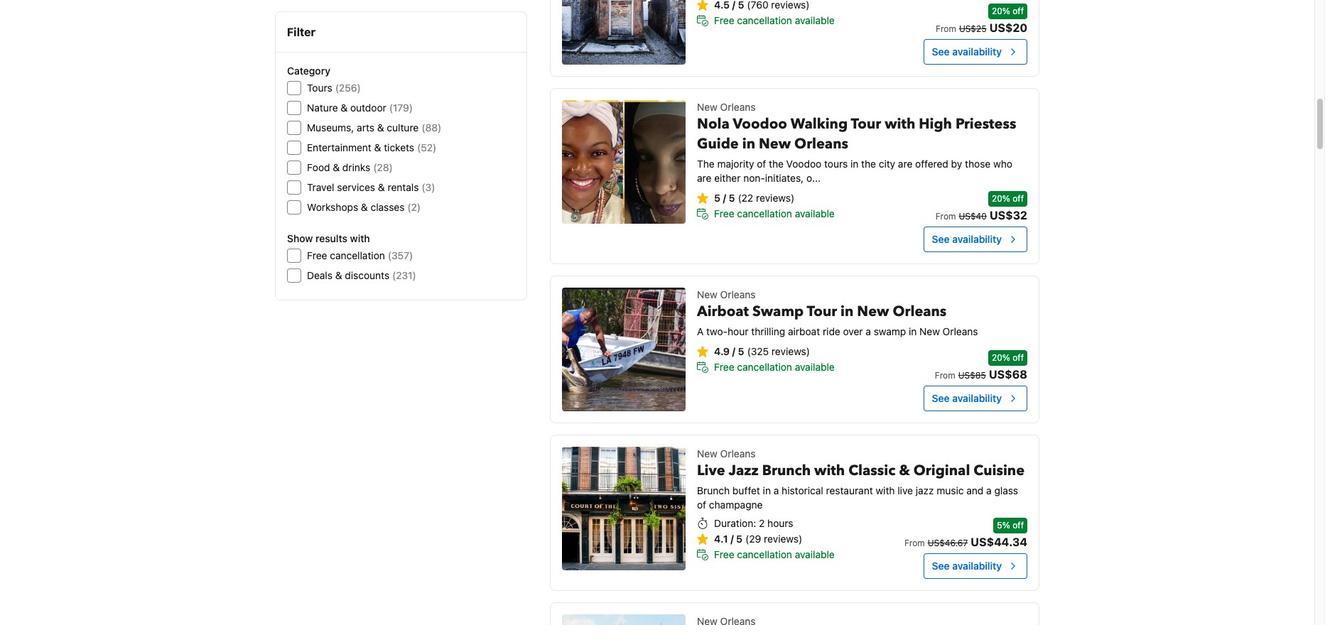 Task type: describe. For each thing, give the bounding box(es) containing it.
museums, arts & culture (88)
[[307, 122, 441, 134]]

workshops & classes (2)
[[307, 201, 421, 213]]

(28)
[[373, 161, 393, 173]]

duration:
[[714, 517, 756, 529]]

availability for nola voodoo walking tour with high priestess guide in new orleans
[[952, 233, 1002, 245]]

food & drinks (28)
[[307, 161, 393, 173]]

with inside new orleans nola voodoo walking tour with high priestess guide in new orleans the majority of the voodoo tours in the city are offered by those who are either non-initiates, o...
[[885, 114, 915, 133]]

classic
[[849, 461, 895, 480]]

cancellation for us$20
[[737, 14, 792, 26]]

nola voodoo walking tour with high priestess guide in new orleans image
[[562, 100, 686, 224]]

hours
[[768, 517, 793, 529]]

2
[[759, 517, 765, 529]]

champagne
[[709, 499, 763, 511]]

a inside "new orleans airboat swamp tour in new orleans a two-hour thrilling airboat ride over a swamp in new orleans"
[[866, 325, 871, 337]]

free cancellation (357)
[[307, 249, 413, 261]]

services
[[337, 181, 375, 193]]

and
[[967, 484, 984, 496]]

new orleans live jazz brunch with classic & original cuisine brunch buffet in a historical restaurant with live jazz music and a glass of champagne
[[697, 447, 1025, 511]]

outdoor
[[350, 102, 386, 114]]

(88)
[[422, 122, 441, 134]]

& inside new orleans live jazz brunch with classic & original cuisine brunch buffet in a historical restaurant with live jazz music and a glass of champagne
[[899, 461, 910, 480]]

5%
[[997, 520, 1010, 531]]

from for &
[[905, 538, 925, 548]]

20% off from us$40 us$32
[[936, 193, 1028, 221]]

& down travel services & rentals (3)
[[361, 201, 368, 213]]

historical
[[782, 484, 823, 496]]

show results with
[[287, 232, 370, 244]]

4 available from the top
[[795, 548, 835, 560]]

20% off from us$25 us$20
[[936, 5, 1028, 34]]

off for nola voodoo walking tour with high priestess guide in new orleans
[[1013, 193, 1024, 204]]

orleans up 20% off from us$85 us$68
[[943, 325, 978, 337]]

category
[[287, 65, 330, 77]]

tours
[[307, 82, 332, 94]]

available for us$68
[[795, 361, 835, 373]]

entertainment
[[307, 141, 372, 153]]

20% for nola voodoo walking tour with high priestess guide in new orleans
[[992, 193, 1010, 204]]

tour inside new orleans nola voodoo walking tour with high priestess guide in new orleans the majority of the voodoo tours in the city are offered by those who are either non-initiates, o...
[[851, 114, 881, 133]]

new up "swamp"
[[857, 302, 889, 321]]

airboat
[[788, 325, 820, 337]]

reviews) for thrilling
[[772, 345, 810, 357]]

initiates,
[[765, 172, 804, 184]]

1 vertical spatial voodoo
[[786, 157, 822, 170]]

& down (28)
[[378, 181, 385, 193]]

free for us$68
[[714, 361, 734, 373]]

/ for two-
[[732, 345, 735, 357]]

deals & discounts (231)
[[307, 269, 416, 281]]

& right food
[[333, 161, 340, 173]]

20% for airboat swamp tour in new orleans
[[992, 352, 1010, 363]]

tickets
[[384, 141, 414, 153]]

buffet
[[733, 484, 760, 496]]

in inside new orleans live jazz brunch with classic & original cuisine brunch buffet in a historical restaurant with live jazz music and a glass of champagne
[[763, 484, 771, 496]]

orleans inside new orleans live jazz brunch with classic & original cuisine brunch buffet in a historical restaurant with live jazz music and a glass of champagne
[[720, 447, 756, 459]]

see availability for high
[[932, 233, 1002, 245]]

new up initiates,
[[759, 134, 791, 153]]

4 free cancellation available from the top
[[714, 548, 835, 560]]

offered
[[915, 157, 949, 170]]

cancellation for us$32
[[737, 207, 792, 219]]

& down "(256)"
[[341, 102, 348, 114]]

nature & outdoor (179)
[[307, 102, 413, 114]]

1 see from the top
[[932, 45, 950, 57]]

swamp
[[874, 325, 906, 337]]

2 the from the left
[[861, 157, 876, 170]]

2 vertical spatial /
[[731, 533, 734, 545]]

music
[[937, 484, 964, 496]]

free cancellation available for us$32
[[714, 207, 835, 219]]

4.1
[[714, 533, 728, 545]]

thrilling
[[751, 325, 785, 337]]

hour
[[728, 325, 749, 337]]

o...
[[807, 172, 821, 184]]

in up majority
[[742, 134, 755, 153]]

deals
[[307, 269, 333, 281]]

duration: 2 hours
[[714, 517, 793, 529]]

swamp
[[752, 302, 804, 321]]

two-
[[706, 325, 728, 337]]

off for live jazz brunch with classic & original cuisine
[[1013, 520, 1024, 531]]

rentals
[[388, 181, 419, 193]]

new orleans nola voodoo walking tour with high priestess guide in new orleans the majority of the voodoo tours in the city are offered by those who are either non-initiates, o...
[[697, 101, 1016, 184]]

classes
[[371, 201, 405, 213]]

cuisine
[[974, 461, 1025, 480]]

those
[[965, 157, 991, 170]]

travel
[[307, 181, 334, 193]]

a
[[697, 325, 704, 337]]

see for &
[[932, 560, 950, 572]]

us$32
[[990, 209, 1028, 221]]

walking
[[791, 114, 848, 133]]

see for high
[[932, 233, 950, 245]]

off for airboat swamp tour in new orleans
[[1013, 352, 1024, 363]]

with up restaurant
[[814, 461, 845, 480]]

us$44.34
[[971, 536, 1028, 548]]

from for orleans
[[935, 370, 956, 381]]

with up free cancellation (357)
[[350, 232, 370, 244]]

reviews) for new
[[756, 192, 795, 204]]

orleans up 'nola'
[[720, 101, 756, 113]]

0 vertical spatial are
[[898, 157, 913, 170]]

workshops
[[307, 201, 358, 213]]

travel services & rentals (3)
[[307, 181, 435, 193]]

1 see availability from the top
[[932, 45, 1002, 57]]

see for orleans
[[932, 392, 950, 404]]

entertainment & tickets (52)
[[307, 141, 437, 153]]

original
[[914, 461, 970, 480]]

food
[[307, 161, 330, 173]]

0 horizontal spatial a
[[774, 484, 779, 496]]

(52)
[[417, 141, 437, 153]]

4.1 / 5 (29 reviews)
[[714, 533, 802, 545]]

(2)
[[407, 201, 421, 213]]

priestess
[[956, 114, 1016, 133]]

5 for 5 / 5
[[729, 192, 735, 204]]

us$25
[[959, 23, 987, 34]]

4.9 / 5 (325 reviews)
[[714, 345, 810, 357]]

5 for 4.1 / 5
[[736, 533, 743, 545]]

with left live
[[876, 484, 895, 496]]

1 horizontal spatial brunch
[[762, 461, 811, 480]]

available for us$20
[[795, 14, 835, 26]]

show
[[287, 232, 313, 244]]



Task type: vqa. For each thing, say whether or not it's contained in the screenshot.


Task type: locate. For each thing, give the bounding box(es) containing it.
2 vertical spatial 20%
[[992, 352, 1010, 363]]

non-
[[743, 172, 765, 184]]

us$68
[[989, 368, 1028, 381]]

(256)
[[335, 82, 361, 94]]

new orleans hop-on hop-off bus tour image
[[562, 614, 686, 625]]

us$46.67
[[928, 538, 968, 548]]

reviews) down initiates,
[[756, 192, 795, 204]]

off inside 20% off from us$85 us$68
[[1013, 352, 1024, 363]]

/ right 4.9
[[732, 345, 735, 357]]

see down 20% off from us$40 us$32
[[932, 233, 950, 245]]

2 available from the top
[[795, 207, 835, 219]]

free cancellation available for us$68
[[714, 361, 835, 373]]

of inside new orleans live jazz brunch with classic & original cuisine brunch buffet in a historical restaurant with live jazz music and a glass of champagne
[[697, 499, 706, 511]]

with
[[885, 114, 915, 133], [350, 232, 370, 244], [814, 461, 845, 480], [876, 484, 895, 496]]

3 off from the top
[[1013, 352, 1024, 363]]

from inside 20% off from us$25 us$20
[[936, 23, 956, 34]]

restaurant
[[826, 484, 873, 496]]

brunch down the live
[[697, 484, 730, 496]]

see down 20% off from us$85 us$68
[[932, 392, 950, 404]]

1 the from the left
[[769, 157, 784, 170]]

20% inside 20% off from us$40 us$32
[[992, 193, 1010, 204]]

4.9
[[714, 345, 730, 357]]

tours
[[824, 157, 848, 170]]

majority
[[717, 157, 754, 170]]

in right the buffet
[[763, 484, 771, 496]]

brunch
[[762, 461, 811, 480], [697, 484, 730, 496]]

off up us$68
[[1013, 352, 1024, 363]]

voodoo up o... at the right top of page
[[786, 157, 822, 170]]

reviews) down the airboat
[[772, 345, 810, 357]]

5 left (29
[[736, 533, 743, 545]]

5 left (325 on the bottom right of page
[[738, 345, 744, 357]]

2 see availability from the top
[[932, 233, 1002, 245]]

0 horizontal spatial the
[[769, 157, 784, 170]]

availability down us$25 at the right of the page
[[952, 45, 1002, 57]]

/ right '4.1'
[[731, 533, 734, 545]]

see availability down us$85
[[932, 392, 1002, 404]]

5 left (22 on the right of page
[[729, 192, 735, 204]]

1 horizontal spatial of
[[757, 157, 766, 170]]

from inside 20% off from us$85 us$68
[[935, 370, 956, 381]]

1 horizontal spatial the
[[861, 157, 876, 170]]

3 see availability from the top
[[932, 392, 1002, 404]]

0 horizontal spatial are
[[697, 172, 712, 184]]

in right "swamp"
[[909, 325, 917, 337]]

5% off from us$46.67 us$44.34
[[905, 520, 1028, 548]]

free cancellation available
[[714, 14, 835, 26], [714, 207, 835, 219], [714, 361, 835, 373], [714, 548, 835, 560]]

see
[[932, 45, 950, 57], [932, 233, 950, 245], [932, 392, 950, 404], [932, 560, 950, 572]]

see availability for &
[[932, 560, 1002, 572]]

& right arts
[[377, 122, 384, 134]]

new orleans airboat swamp tour in new orleans a two-hour thrilling airboat ride over a swamp in new orleans
[[697, 288, 978, 337]]

museums,
[[307, 122, 354, 134]]

1 horizontal spatial a
[[866, 325, 871, 337]]

(3)
[[422, 181, 435, 193]]

culture
[[387, 122, 419, 134]]

a right over
[[866, 325, 871, 337]]

the
[[697, 157, 715, 170]]

4 off from the top
[[1013, 520, 1024, 531]]

either
[[714, 172, 741, 184]]

availability for live jazz brunch with classic & original cuisine
[[952, 560, 1002, 572]]

who
[[993, 157, 1013, 170]]

off
[[1013, 5, 1024, 16], [1013, 193, 1024, 204], [1013, 352, 1024, 363], [1013, 520, 1024, 531]]

4 availability from the top
[[952, 560, 1002, 572]]

the
[[769, 157, 784, 170], [861, 157, 876, 170]]

glass
[[994, 484, 1018, 496]]

0 vertical spatial reviews)
[[756, 192, 795, 204]]

new inside new orleans live jazz brunch with classic & original cuisine brunch buffet in a historical restaurant with live jazz music and a glass of champagne
[[697, 447, 718, 459]]

from
[[936, 23, 956, 34], [936, 211, 956, 221], [935, 370, 956, 381], [905, 538, 925, 548]]

us$85
[[958, 370, 986, 381]]

drinks
[[342, 161, 370, 173]]

with left high
[[885, 114, 915, 133]]

see availability down us$25 at the right of the page
[[932, 45, 1002, 57]]

(325
[[747, 345, 769, 357]]

see availability for orleans
[[932, 392, 1002, 404]]

reviews)
[[756, 192, 795, 204], [772, 345, 810, 357], [764, 533, 802, 545]]

(357)
[[388, 249, 413, 261]]

brunch up historical
[[762, 461, 811, 480]]

st. louis cemetery no. 1 guided tour image
[[562, 0, 686, 64]]

reviews) down hours at the right bottom
[[764, 533, 802, 545]]

0 horizontal spatial brunch
[[697, 484, 730, 496]]

20% off from us$85 us$68
[[935, 352, 1028, 381]]

from for high
[[936, 211, 956, 221]]

see availability down us$46.67
[[932, 560, 1002, 572]]

from left us$25 at the right of the page
[[936, 23, 956, 34]]

over
[[843, 325, 863, 337]]

new up 'nola'
[[697, 101, 718, 113]]

in up over
[[841, 302, 854, 321]]

5 for 4.9 / 5
[[738, 345, 744, 357]]

of up non-
[[757, 157, 766, 170]]

availability down us$85
[[952, 392, 1002, 404]]

& right the deals
[[335, 269, 342, 281]]

& up live
[[899, 461, 910, 480]]

/ down either
[[723, 192, 726, 204]]

by
[[951, 157, 962, 170]]

(29
[[745, 533, 761, 545]]

orleans up "swamp"
[[893, 302, 947, 321]]

1 available from the top
[[795, 14, 835, 26]]

off inside 5% off from us$46.67 us$44.34
[[1013, 520, 1024, 531]]

0 horizontal spatial tour
[[807, 302, 837, 321]]

see availability down us$40
[[932, 233, 1002, 245]]

the left city
[[861, 157, 876, 170]]

new right "swamp"
[[920, 325, 940, 337]]

1 horizontal spatial tour
[[851, 114, 881, 133]]

free for us$20
[[714, 14, 734, 26]]

ride
[[823, 325, 840, 337]]

see down us$46.67
[[932, 560, 950, 572]]

(231)
[[392, 269, 416, 281]]

us$40
[[959, 211, 987, 221]]

5 down either
[[714, 192, 721, 204]]

(22
[[738, 192, 753, 204]]

from left us$46.67
[[905, 538, 925, 548]]

& down the museums, arts & culture (88) in the left of the page
[[374, 141, 381, 153]]

guide
[[697, 134, 739, 153]]

0 vertical spatial 20%
[[992, 5, 1010, 16]]

available for us$32
[[795, 207, 835, 219]]

from left us$40
[[936, 211, 956, 221]]

1 off from the top
[[1013, 5, 1024, 16]]

new up airboat
[[697, 288, 718, 300]]

in
[[742, 134, 755, 153], [851, 157, 859, 170], [841, 302, 854, 321], [909, 325, 917, 337], [763, 484, 771, 496]]

tour up 'ride'
[[807, 302, 837, 321]]

from left us$85
[[935, 370, 956, 381]]

airboat
[[697, 302, 749, 321]]

are
[[898, 157, 913, 170], [697, 172, 712, 184]]

tours (256)
[[307, 82, 361, 94]]

availability
[[952, 45, 1002, 57], [952, 233, 1002, 245], [952, 392, 1002, 404], [952, 560, 1002, 572]]

0 horizontal spatial of
[[697, 499, 706, 511]]

20%
[[992, 5, 1010, 16], [992, 193, 1010, 204], [992, 352, 1010, 363]]

voodoo
[[733, 114, 787, 133], [786, 157, 822, 170]]

new up the live
[[697, 447, 718, 459]]

are right city
[[898, 157, 913, 170]]

0 vertical spatial voodoo
[[733, 114, 787, 133]]

filter
[[287, 26, 316, 38]]

tour
[[851, 114, 881, 133], [807, 302, 837, 321]]

1 vertical spatial reviews)
[[772, 345, 810, 357]]

cancellation for us$68
[[737, 361, 792, 373]]

3 see from the top
[[932, 392, 950, 404]]

jazz
[[729, 461, 759, 480]]

20% up us$32
[[992, 193, 1010, 204]]

1 vertical spatial tour
[[807, 302, 837, 321]]

1 vertical spatial /
[[732, 345, 735, 357]]

3 free cancellation available from the top
[[714, 361, 835, 373]]

1 availability from the top
[[952, 45, 1002, 57]]

0 vertical spatial brunch
[[762, 461, 811, 480]]

4 see availability from the top
[[932, 560, 1002, 572]]

off inside 20% off from us$25 us$20
[[1013, 5, 1024, 16]]

a left historical
[[774, 484, 779, 496]]

orleans up airboat
[[720, 288, 756, 300]]

availability for airboat swamp tour in new orleans
[[952, 392, 1002, 404]]

from inside 5% off from us$46.67 us$44.34
[[905, 538, 925, 548]]

1 vertical spatial 20%
[[992, 193, 1010, 204]]

free cancellation available for us$20
[[714, 14, 835, 26]]

availability down us$44.34
[[952, 560, 1002, 572]]

off inside 20% off from us$40 us$32
[[1013, 193, 1024, 204]]

results
[[315, 232, 347, 244]]

nature
[[307, 102, 338, 114]]

0 vertical spatial /
[[723, 192, 726, 204]]

20% up us$68
[[992, 352, 1010, 363]]

2 horizontal spatial a
[[986, 484, 992, 496]]

nola
[[697, 114, 730, 133]]

off up us$32
[[1013, 193, 1024, 204]]

1 vertical spatial are
[[697, 172, 712, 184]]

0 vertical spatial tour
[[851, 114, 881, 133]]

(179)
[[389, 102, 413, 114]]

free for us$32
[[714, 207, 734, 219]]

20% inside 20% off from us$25 us$20
[[992, 5, 1010, 16]]

4 see from the top
[[932, 560, 950, 572]]

from inside 20% off from us$40 us$32
[[936, 211, 956, 221]]

3 availability from the top
[[952, 392, 1002, 404]]

1 horizontal spatial are
[[898, 157, 913, 170]]

see down 20% off from us$25 us$20
[[932, 45, 950, 57]]

5 / 5 (22 reviews)
[[714, 192, 795, 204]]

orleans down walking
[[795, 134, 848, 153]]

live jazz brunch with classic & original cuisine image
[[562, 447, 686, 570]]

a right 'and'
[[986, 484, 992, 496]]

of
[[757, 157, 766, 170], [697, 499, 706, 511]]

orleans up the jazz
[[720, 447, 756, 459]]

of inside new orleans nola voodoo walking tour with high priestess guide in new orleans the majority of the voodoo tours in the city are offered by those who are either non-initiates, o...
[[757, 157, 766, 170]]

tour up city
[[851, 114, 881, 133]]

/
[[723, 192, 726, 204], [732, 345, 735, 357], [731, 533, 734, 545]]

discounts
[[345, 269, 390, 281]]

2 off from the top
[[1013, 193, 1024, 204]]

5
[[714, 192, 721, 204], [729, 192, 735, 204], [738, 345, 744, 357], [736, 533, 743, 545]]

free
[[714, 14, 734, 26], [714, 207, 734, 219], [307, 249, 327, 261], [714, 361, 734, 373], [714, 548, 734, 560]]

orleans
[[720, 101, 756, 113], [795, 134, 848, 153], [720, 288, 756, 300], [893, 302, 947, 321], [943, 325, 978, 337], [720, 447, 756, 459]]

2 see from the top
[[932, 233, 950, 245]]

0 vertical spatial of
[[757, 157, 766, 170]]

3 20% from the top
[[992, 352, 1010, 363]]

20% up 'us$20'
[[992, 5, 1010, 16]]

3 available from the top
[[795, 361, 835, 373]]

tour inside "new orleans airboat swamp tour in new orleans a two-hour thrilling airboat ride over a swamp in new orleans"
[[807, 302, 837, 321]]

see availability
[[932, 45, 1002, 57], [932, 233, 1002, 245], [932, 392, 1002, 404], [932, 560, 1002, 572]]

2 20% from the top
[[992, 193, 1010, 204]]

the up initiates,
[[769, 157, 784, 170]]

jazz
[[916, 484, 934, 496]]

live
[[697, 461, 725, 480]]

2 availability from the top
[[952, 233, 1002, 245]]

city
[[879, 157, 895, 170]]

/ for guide
[[723, 192, 726, 204]]

off up 'us$20'
[[1013, 5, 1024, 16]]

us$20
[[990, 21, 1028, 34]]

2 vertical spatial reviews)
[[764, 533, 802, 545]]

availability down us$40
[[952, 233, 1002, 245]]

of left champagne
[[697, 499, 706, 511]]

1 free cancellation available from the top
[[714, 14, 835, 26]]

in right tours
[[851, 157, 859, 170]]

live
[[898, 484, 913, 496]]

2 free cancellation available from the top
[[714, 207, 835, 219]]

voodoo up guide
[[733, 114, 787, 133]]

are down the
[[697, 172, 712, 184]]

airboat swamp tour in new orleans image
[[562, 288, 686, 411]]

1 20% from the top
[[992, 5, 1010, 16]]

1 vertical spatial brunch
[[697, 484, 730, 496]]

off right 5%
[[1013, 520, 1024, 531]]

1 vertical spatial of
[[697, 499, 706, 511]]

20% inside 20% off from us$85 us$68
[[992, 352, 1010, 363]]



